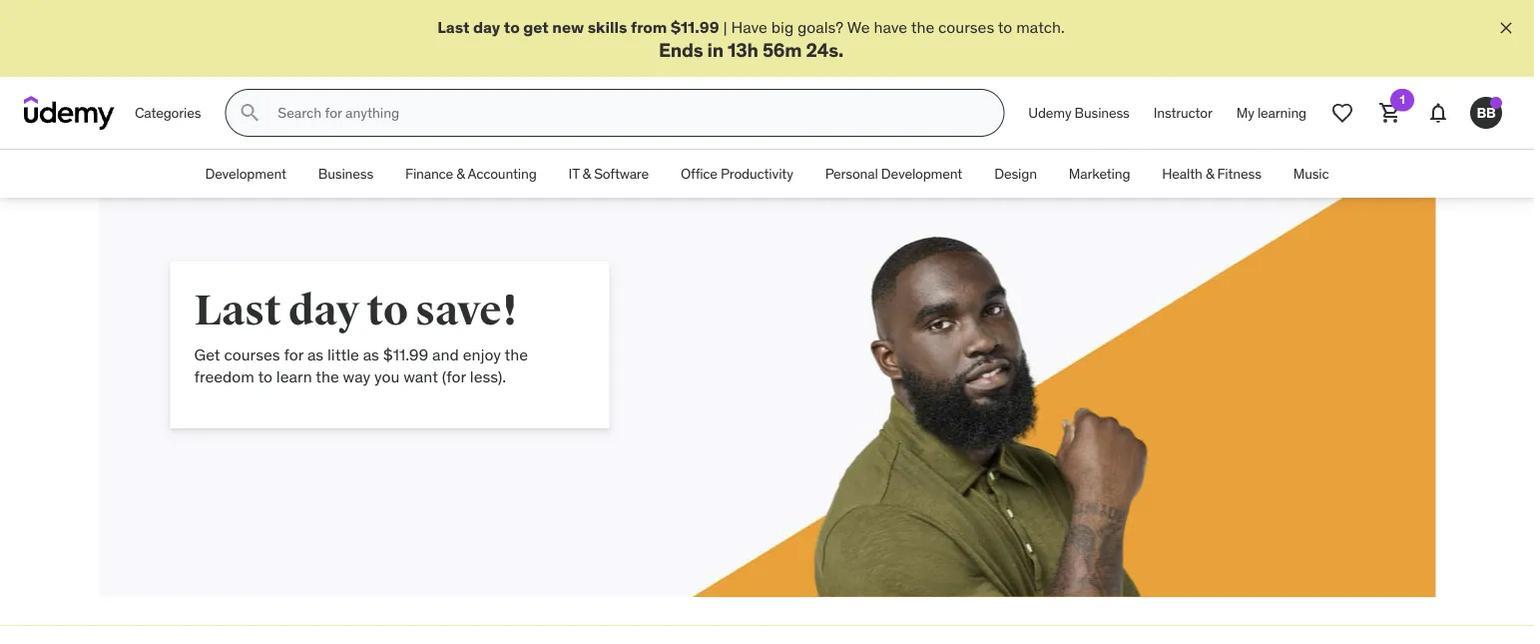 Task type: describe. For each thing, give the bounding box(es) containing it.
database design & development link
[[904, 198, 1136, 246]]

want
[[404, 367, 438, 387]]

finance & accounting
[[405, 165, 537, 183]]

shopping cart with 1 item image
[[1379, 101, 1403, 125]]

it
[[569, 165, 580, 183]]

bb
[[1477, 104, 1496, 122]]

$11.99 inside last day to get new skills from $11.99 | have big goals? we have the courses to match. ends in 13h 56m 24s .
[[671, 16, 719, 37]]

little
[[328, 344, 359, 365]]

instructor
[[1154, 104, 1213, 122]]

my
[[1237, 104, 1255, 122]]

get
[[194, 344, 220, 365]]

0 horizontal spatial business
[[318, 165, 374, 183]]

courses inside last day to save! get courses for as little as $11.99 and enjoy the freedom to learn the way you want (for less).
[[224, 344, 280, 365]]

business link
[[302, 150, 389, 198]]

office
[[681, 165, 718, 183]]

office productivity
[[681, 165, 794, 183]]

udemy image
[[24, 96, 115, 130]]

finance
[[405, 165, 453, 183]]

courses inside last day to get new skills from $11.99 | have big goals? we have the courses to match. ends in 13h 56m 24s .
[[939, 16, 995, 37]]

development link
[[189, 150, 302, 198]]

1 as from the left
[[307, 344, 324, 365]]

database
[[920, 213, 978, 231]]

1 link
[[1367, 89, 1415, 137]]

health & fitness
[[1163, 165, 1262, 183]]

you
[[375, 367, 400, 387]]

0 vertical spatial business
[[1075, 104, 1130, 122]]

finance & accounting link
[[389, 150, 553, 198]]

1
[[1400, 92, 1406, 108]]

personal development link
[[810, 150, 979, 198]]

we
[[848, 16, 870, 37]]

personal
[[825, 165, 878, 183]]

accounting
[[468, 165, 537, 183]]

it & software
[[569, 165, 649, 183]]

1 vertical spatial design
[[981, 213, 1024, 231]]

to up you
[[367, 285, 408, 337]]

music
[[1294, 165, 1330, 183]]

it & software link
[[553, 150, 665, 198]]

& for fitness
[[1206, 165, 1215, 183]]

you have alerts image
[[1491, 97, 1503, 109]]

design link
[[979, 150, 1053, 198]]

bb link
[[1463, 89, 1511, 137]]

ends
[[659, 37, 704, 61]]

learn
[[276, 367, 312, 387]]

new
[[553, 16, 584, 37]]

music link
[[1278, 150, 1346, 198]]

|
[[723, 16, 728, 37]]

categories
[[135, 104, 201, 122]]

goals?
[[798, 16, 844, 37]]

udemy business
[[1029, 104, 1130, 122]]

skills
[[588, 16, 628, 37]]

health & fitness link
[[1147, 150, 1278, 198]]

& for accounting
[[457, 165, 465, 183]]

notifications image
[[1427, 101, 1451, 125]]

have
[[731, 16, 768, 37]]

the inside last day to get new skills from $11.99 | have big goals? we have the courses to match. ends in 13h 56m 24s .
[[911, 16, 935, 37]]

marketing link
[[1053, 150, 1147, 198]]



Task type: vqa. For each thing, say whether or not it's contained in the screenshot.
mold
no



Task type: locate. For each thing, give the bounding box(es) containing it.
development down submit search image
[[205, 165, 286, 183]]

day
[[473, 16, 501, 37], [289, 285, 360, 337]]

0 horizontal spatial courses
[[224, 344, 280, 365]]

development
[[205, 165, 286, 183], [882, 165, 963, 183], [1039, 213, 1120, 231]]

& right finance
[[457, 165, 465, 183]]

as right 'for'
[[307, 344, 324, 365]]

day left get
[[473, 16, 501, 37]]

2 horizontal spatial development
[[1039, 213, 1120, 231]]

day for save!
[[289, 285, 360, 337]]

courses left match.
[[939, 16, 995, 37]]

$11.99 up ends
[[671, 16, 719, 37]]

day for get
[[473, 16, 501, 37]]

0 vertical spatial last
[[438, 16, 470, 37]]

as up way
[[363, 344, 379, 365]]

the right the enjoy
[[505, 344, 528, 365]]

1 vertical spatial courses
[[224, 344, 280, 365]]

to
[[504, 16, 520, 37], [998, 16, 1013, 37], [367, 285, 408, 337], [258, 367, 273, 387]]

0 vertical spatial design
[[995, 165, 1037, 183]]

& for software
[[583, 165, 591, 183]]

1 horizontal spatial business
[[1075, 104, 1130, 122]]

business left finance
[[318, 165, 374, 183]]

last inside last day to save! get courses for as little as $11.99 and enjoy the freedom to learn the way you want (for less).
[[194, 285, 281, 337]]

1 horizontal spatial courses
[[939, 16, 995, 37]]

day up little on the left bottom of page
[[289, 285, 360, 337]]

day inside last day to save! get courses for as little as $11.99 and enjoy the freedom to learn the way you want (for less).
[[289, 285, 360, 337]]

close image
[[1497, 18, 1517, 38]]

last for save!
[[194, 285, 281, 337]]

development inside "link"
[[205, 165, 286, 183]]

design up database design & development
[[995, 165, 1037, 183]]

2 horizontal spatial the
[[911, 16, 935, 37]]

2 vertical spatial the
[[316, 367, 339, 387]]

match.
[[1017, 16, 1065, 37]]

0 horizontal spatial last
[[194, 285, 281, 337]]

my learning
[[1237, 104, 1307, 122]]

1 horizontal spatial $11.99
[[671, 16, 719, 37]]

13h 56m 24s
[[728, 37, 839, 61]]

&
[[457, 165, 465, 183], [583, 165, 591, 183], [1206, 165, 1215, 183], [1027, 213, 1036, 231]]

instructor link
[[1142, 89, 1225, 137]]

design
[[995, 165, 1037, 183], [981, 213, 1024, 231]]

1 vertical spatial business
[[318, 165, 374, 183]]

business right the udemy
[[1075, 104, 1130, 122]]

less).
[[470, 367, 506, 387]]

1 horizontal spatial day
[[473, 16, 501, 37]]

last inside last day to get new skills from $11.99 | have big goals? we have the courses to match. ends in 13h 56m 24s .
[[438, 16, 470, 37]]

learning
[[1258, 104, 1307, 122]]

big
[[772, 16, 794, 37]]

day inside last day to get new skills from $11.99 | have big goals? we have the courses to match. ends in 13h 56m 24s .
[[473, 16, 501, 37]]

office productivity link
[[665, 150, 810, 198]]

and
[[432, 344, 459, 365]]

save!
[[415, 285, 518, 337]]

1 vertical spatial day
[[289, 285, 360, 337]]

$11.99
[[671, 16, 719, 37], [383, 344, 429, 365]]

freedom
[[194, 367, 255, 387]]

marketing
[[1069, 165, 1131, 183]]

$11.99 up 'want'
[[383, 344, 429, 365]]

categories button
[[123, 89, 213, 137]]

0 horizontal spatial day
[[289, 285, 360, 337]]

courses up freedom
[[224, 344, 280, 365]]

0 vertical spatial day
[[473, 16, 501, 37]]

to left match.
[[998, 16, 1013, 37]]

2 as from the left
[[363, 344, 379, 365]]

& right it
[[583, 165, 591, 183]]

the down little on the left bottom of page
[[316, 367, 339, 387]]

last left get
[[438, 16, 470, 37]]

& right health
[[1206, 165, 1215, 183]]

udemy business link
[[1017, 89, 1142, 137]]

last day to get new skills from $11.99 | have big goals? we have the courses to match. ends in 13h 56m 24s .
[[438, 16, 1065, 61]]

0 vertical spatial the
[[911, 16, 935, 37]]

(for
[[442, 367, 466, 387]]

courses
[[939, 16, 995, 37], [224, 344, 280, 365]]

submit search image
[[238, 101, 262, 125]]

0 vertical spatial $11.99
[[671, 16, 719, 37]]

get
[[524, 16, 549, 37]]

1 horizontal spatial last
[[438, 16, 470, 37]]

database design & development
[[920, 213, 1120, 231]]

1 horizontal spatial development
[[882, 165, 963, 183]]

for
[[284, 344, 304, 365]]

development up database
[[882, 165, 963, 183]]

to left get
[[504, 16, 520, 37]]

business
[[1075, 104, 1130, 122], [318, 165, 374, 183]]

from
[[631, 16, 667, 37]]

0 horizontal spatial the
[[316, 367, 339, 387]]

design down design link
[[981, 213, 1024, 231]]

have
[[874, 16, 908, 37]]

the
[[911, 16, 935, 37], [505, 344, 528, 365], [316, 367, 339, 387]]

my learning link
[[1225, 89, 1319, 137]]

software
[[594, 165, 649, 183]]

1 vertical spatial last
[[194, 285, 281, 337]]

0 horizontal spatial development
[[205, 165, 286, 183]]

personal development
[[825, 165, 963, 183]]

0 horizontal spatial as
[[307, 344, 324, 365]]

way
[[343, 367, 371, 387]]

wishlist image
[[1331, 101, 1355, 125]]

0 vertical spatial courses
[[939, 16, 995, 37]]

as
[[307, 344, 324, 365], [363, 344, 379, 365]]

.
[[839, 37, 844, 61]]

in
[[708, 37, 724, 61]]

1 horizontal spatial the
[[505, 344, 528, 365]]

udemy
[[1029, 104, 1072, 122]]

1 horizontal spatial as
[[363, 344, 379, 365]]

the right have
[[911, 16, 935, 37]]

fitness
[[1218, 165, 1262, 183]]

to left learn on the bottom left
[[258, 367, 273, 387]]

1 vertical spatial $11.99
[[383, 344, 429, 365]]

0 horizontal spatial $11.99
[[383, 344, 429, 365]]

last for get
[[438, 16, 470, 37]]

& down design link
[[1027, 213, 1036, 231]]

1 vertical spatial the
[[505, 344, 528, 365]]

last up get
[[194, 285, 281, 337]]

enjoy
[[463, 344, 501, 365]]

health
[[1163, 165, 1203, 183]]

Search for anything text field
[[274, 96, 980, 130]]

development down marketing link
[[1039, 213, 1120, 231]]

last day to save! get courses for as little as $11.99 and enjoy the freedom to learn the way you want (for less).
[[194, 285, 528, 387]]

last
[[438, 16, 470, 37], [194, 285, 281, 337]]

$11.99 inside last day to save! get courses for as little as $11.99 and enjoy the freedom to learn the way you want (for less).
[[383, 344, 429, 365]]

productivity
[[721, 165, 794, 183]]



